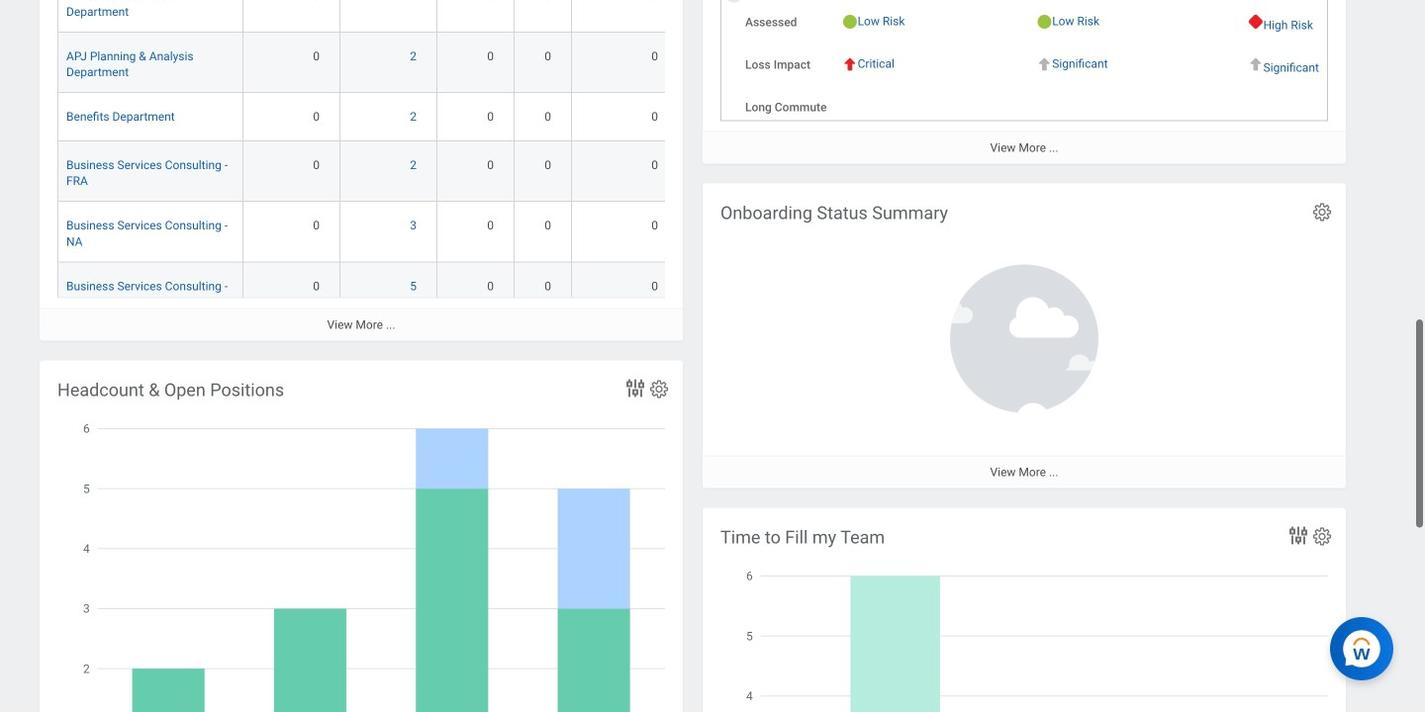 Task type: vqa. For each thing, say whether or not it's contained in the screenshot.
succession plans at risk Element
no



Task type: describe. For each thing, give the bounding box(es) containing it.
1 row from the top
[[57, 0, 679, 33]]

configure time to fill my team image
[[1312, 526, 1333, 548]]

collapse image
[[726, 0, 738, 6]]

cell inside headcount plan to pipeline element
[[341, 0, 438, 33]]

time to fill my team element
[[703, 508, 1346, 713]]

configure headcount & open positions image
[[648, 379, 670, 400]]

configure onboarding status summary image
[[1312, 201, 1333, 223]]

6 row from the top
[[57, 263, 679, 323]]

configure and view chart data image
[[1287, 524, 1311, 548]]

my team's retention risk element
[[703, 0, 1426, 164]]

4 row from the top
[[57, 142, 679, 202]]



Task type: locate. For each thing, give the bounding box(es) containing it.
configure and view chart data image
[[624, 377, 647, 400]]

row
[[57, 0, 679, 33], [57, 33, 679, 93], [57, 93, 679, 142], [57, 142, 679, 202], [57, 202, 679, 263], [57, 263, 679, 323]]

5 row from the top
[[57, 202, 679, 263]]

3 row from the top
[[57, 93, 679, 142]]

headcount plan to pipeline element
[[40, 0, 683, 432]]

headcount & open positions element
[[40, 361, 683, 713]]

2 row from the top
[[57, 33, 679, 93]]

onboarding status summary element
[[703, 184, 1346, 489]]

cell
[[341, 0, 438, 33]]



